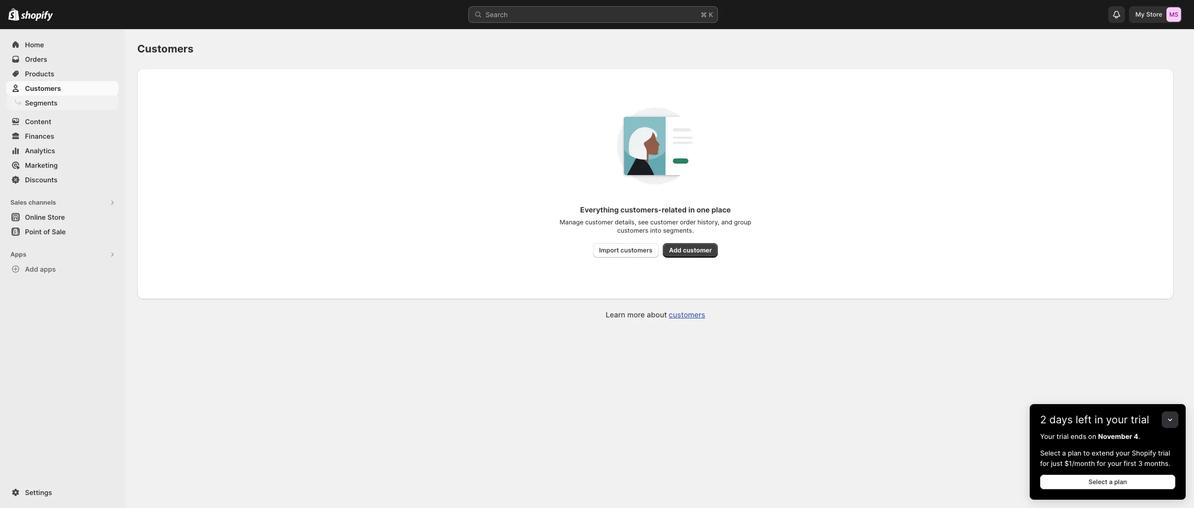 Task type: vqa. For each thing, say whether or not it's contained in the screenshot.
the Products to the right
no



Task type: describe. For each thing, give the bounding box(es) containing it.
finances link
[[6, 129, 119, 143]]

of
[[43, 228, 50, 236]]

marketing
[[25, 161, 58, 169]]

orders
[[25, 55, 47, 63]]

point of sale
[[25, 228, 66, 236]]

add for add apps
[[25, 265, 38, 273]]

finances
[[25, 132, 54, 140]]

online store button
[[0, 210, 125, 225]]

search
[[486, 10, 508, 19]]

details,
[[615, 218, 636, 226]]

sales
[[10, 199, 27, 206]]

select a plan link
[[1040, 475, 1175, 490]]

content link
[[6, 114, 119, 129]]

to
[[1083, 449, 1090, 457]]

customers-
[[621, 205, 662, 214]]

customers inside the everything customers-related in one place manage customer details, see customer order history, and group customers into segments.
[[617, 227, 648, 234]]

related
[[662, 205, 687, 214]]

everything customers-related in one place manage customer details, see customer order history, and group customers into segments.
[[560, 205, 751, 234]]

1 vertical spatial your
[[1116, 449, 1130, 457]]

0 horizontal spatial customer
[[585, 218, 613, 226]]

segments.
[[663, 227, 694, 234]]

discounts link
[[6, 173, 119, 187]]

just
[[1051, 460, 1063, 468]]

first
[[1124, 460, 1137, 468]]

apps button
[[6, 247, 119, 262]]

2 vertical spatial your
[[1108, 460, 1122, 468]]

everything
[[580, 205, 619, 214]]

shopify image
[[21, 11, 53, 21]]

2 days left in your trial element
[[1030, 431, 1186, 500]]

customers link
[[6, 81, 119, 96]]

settings link
[[6, 486, 119, 500]]

sales channels
[[10, 199, 56, 206]]

select for select a plan to extend your shopify trial for just $1/month for your first 3 months.
[[1040, 449, 1060, 457]]

about
[[647, 310, 667, 319]]

trial inside select a plan to extend your shopify trial for just $1/month for your first 3 months.
[[1158, 449, 1170, 457]]

products link
[[6, 67, 119, 81]]

online
[[25, 213, 46, 221]]

november
[[1098, 433, 1132, 441]]

on
[[1088, 433, 1096, 441]]

add for add customer
[[669, 246, 681, 254]]

3
[[1138, 460, 1143, 468]]

a for select a plan
[[1109, 478, 1113, 486]]

segments link
[[6, 96, 119, 110]]

your
[[1040, 433, 1055, 441]]

my
[[1136, 10, 1145, 18]]

store for online store
[[47, 213, 65, 221]]

settings
[[25, 489, 52, 497]]

order
[[680, 218, 696, 226]]

k
[[709, 10, 713, 19]]

marketing link
[[6, 158, 119, 173]]

a for select a plan to extend your shopify trial for just $1/month for your first 3 months.
[[1062, 449, 1066, 457]]

add customer link
[[663, 243, 718, 258]]

ends
[[1071, 433, 1086, 441]]

months.
[[1145, 460, 1171, 468]]

plan for select a plan
[[1114, 478, 1127, 486]]

2 for from the left
[[1097, 460, 1106, 468]]

my store image
[[1167, 7, 1181, 22]]

shopify image
[[8, 8, 19, 21]]

point
[[25, 228, 42, 236]]

learn
[[606, 310, 625, 319]]

sale
[[52, 228, 66, 236]]

point of sale link
[[6, 225, 119, 239]]

1 vertical spatial trial
[[1057, 433, 1069, 441]]

plan for select a plan to extend your shopify trial for just $1/month for your first 3 months.
[[1068, 449, 1082, 457]]

2 vertical spatial customers
[[669, 310, 705, 319]]



Task type: locate. For each thing, give the bounding box(es) containing it.
in for one
[[688, 205, 695, 214]]

point of sale button
[[0, 225, 125, 239]]

for
[[1040, 460, 1049, 468], [1097, 460, 1106, 468]]

0 vertical spatial plan
[[1068, 449, 1082, 457]]

store for my store
[[1146, 10, 1162, 18]]

add customer
[[669, 246, 712, 254]]

customers
[[137, 43, 194, 55], [25, 84, 61, 93]]

store
[[1146, 10, 1162, 18], [47, 213, 65, 221]]

apps
[[10, 251, 26, 258]]

0 vertical spatial your
[[1106, 414, 1128, 426]]

1 horizontal spatial customer
[[650, 218, 678, 226]]

group
[[734, 218, 751, 226]]

add apps button
[[6, 262, 119, 277]]

manage
[[560, 218, 584, 226]]

1 vertical spatial a
[[1109, 478, 1113, 486]]

customers down details,
[[617, 227, 648, 234]]

into
[[650, 227, 661, 234]]

store right my
[[1146, 10, 1162, 18]]

2
[[1040, 414, 1047, 426]]

your
[[1106, 414, 1128, 426], [1116, 449, 1130, 457], [1108, 460, 1122, 468]]

import customers
[[599, 246, 652, 254]]

1 horizontal spatial trial
[[1131, 414, 1149, 426]]

customers inside import customers button
[[621, 246, 652, 254]]

a inside select a plan to extend your shopify trial for just $1/month for your first 3 months.
[[1062, 449, 1066, 457]]

trial up .
[[1131, 414, 1149, 426]]

select a plan
[[1089, 478, 1127, 486]]

0 vertical spatial select
[[1040, 449, 1060, 457]]

0 vertical spatial customers
[[137, 43, 194, 55]]

1 vertical spatial add
[[25, 265, 38, 273]]

more
[[627, 310, 645, 319]]

add inside button
[[25, 265, 38, 273]]

trial up the months.
[[1158, 449, 1170, 457]]

0 horizontal spatial a
[[1062, 449, 1066, 457]]

1 horizontal spatial in
[[1095, 414, 1103, 426]]

your inside dropdown button
[[1106, 414, 1128, 426]]

in inside dropdown button
[[1095, 414, 1103, 426]]

0 horizontal spatial trial
[[1057, 433, 1069, 441]]

content
[[25, 117, 51, 126]]

customers right import
[[621, 246, 652, 254]]

store up "sale"
[[47, 213, 65, 221]]

.
[[1138, 433, 1140, 441]]

sales channels button
[[6, 195, 119, 210]]

trial
[[1131, 414, 1149, 426], [1057, 433, 1069, 441], [1158, 449, 1170, 457]]

for left just
[[1040, 460, 1049, 468]]

analytics link
[[6, 143, 119, 158]]

1 vertical spatial customers
[[25, 84, 61, 93]]

1 horizontal spatial for
[[1097, 460, 1106, 468]]

2 horizontal spatial trial
[[1158, 449, 1170, 457]]

learn more about customers
[[606, 310, 705, 319]]

add left apps
[[25, 265, 38, 273]]

place
[[712, 205, 731, 214]]

select a plan to extend your shopify trial for just $1/month for your first 3 months.
[[1040, 449, 1171, 468]]

⌘
[[701, 10, 707, 19]]

in
[[688, 205, 695, 214], [1095, 414, 1103, 426]]

customer up into
[[650, 218, 678, 226]]

trial right your
[[1057, 433, 1069, 441]]

0 horizontal spatial for
[[1040, 460, 1049, 468]]

your up first
[[1116, 449, 1130, 457]]

0 vertical spatial add
[[669, 246, 681, 254]]

a up just
[[1062, 449, 1066, 457]]

0 vertical spatial trial
[[1131, 414, 1149, 426]]

orders link
[[6, 52, 119, 67]]

1 horizontal spatial customers
[[137, 43, 194, 55]]

2 horizontal spatial customer
[[683, 246, 712, 254]]

one
[[697, 205, 710, 214]]

left
[[1076, 414, 1092, 426]]

your trial ends on november 4 .
[[1040, 433, 1140, 441]]

0 horizontal spatial select
[[1040, 449, 1060, 457]]

0 horizontal spatial add
[[25, 265, 38, 273]]

store inside "button"
[[47, 213, 65, 221]]

1 horizontal spatial a
[[1109, 478, 1113, 486]]

0 vertical spatial in
[[688, 205, 695, 214]]

apps
[[40, 265, 56, 273]]

in inside the everything customers-related in one place manage customer details, see customer order history, and group customers into segments.
[[688, 205, 695, 214]]

plan inside select a plan to extend your shopify trial for just $1/month for your first 3 months.
[[1068, 449, 1082, 457]]

customers right about
[[669, 310, 705, 319]]

4
[[1134, 433, 1138, 441]]

1 vertical spatial in
[[1095, 414, 1103, 426]]

for down extend
[[1097, 460, 1106, 468]]

online store
[[25, 213, 65, 221]]

1 horizontal spatial store
[[1146, 10, 1162, 18]]

0 horizontal spatial in
[[688, 205, 695, 214]]

plan
[[1068, 449, 1082, 457], [1114, 478, 1127, 486]]

plan down first
[[1114, 478, 1127, 486]]

add apps
[[25, 265, 56, 273]]

1 horizontal spatial plan
[[1114, 478, 1127, 486]]

1 vertical spatial select
[[1089, 478, 1108, 486]]

customer inside add customer link
[[683, 246, 712, 254]]

1 vertical spatial plan
[[1114, 478, 1127, 486]]

extend
[[1092, 449, 1114, 457]]

select for select a plan
[[1089, 478, 1108, 486]]

customer down everything
[[585, 218, 613, 226]]

1 horizontal spatial add
[[669, 246, 681, 254]]

your left first
[[1108, 460, 1122, 468]]

discounts
[[25, 176, 57, 184]]

0 vertical spatial a
[[1062, 449, 1066, 457]]

products
[[25, 70, 54, 78]]

1 horizontal spatial select
[[1089, 478, 1108, 486]]

0 horizontal spatial customers
[[25, 84, 61, 93]]

history,
[[698, 218, 720, 226]]

select down select a plan to extend your shopify trial for just $1/month for your first 3 months.
[[1089, 478, 1108, 486]]

days
[[1049, 414, 1073, 426]]

online store link
[[6, 210, 119, 225]]

import customers button
[[593, 243, 659, 258]]

1 vertical spatial customers
[[621, 246, 652, 254]]

home
[[25, 41, 44, 49]]

add down segments.
[[669, 246, 681, 254]]

trial inside dropdown button
[[1131, 414, 1149, 426]]

1 vertical spatial store
[[47, 213, 65, 221]]

2 days left in your trial button
[[1030, 404, 1186, 426]]

in right left
[[1095, 414, 1103, 426]]

customer
[[585, 218, 613, 226], [650, 218, 678, 226], [683, 246, 712, 254]]

select inside select a plan to extend your shopify trial for just $1/month for your first 3 months.
[[1040, 449, 1060, 457]]

0 vertical spatial store
[[1146, 10, 1162, 18]]

home link
[[6, 37, 119, 52]]

customers link
[[669, 310, 705, 319]]

my store
[[1136, 10, 1162, 18]]

select up just
[[1040, 449, 1060, 457]]

see
[[638, 218, 649, 226]]

customer down segments.
[[683, 246, 712, 254]]

select
[[1040, 449, 1060, 457], [1089, 478, 1108, 486]]

plan up $1/month
[[1068, 449, 1082, 457]]

shopify
[[1132, 449, 1156, 457]]

your up november
[[1106, 414, 1128, 426]]

1 for from the left
[[1040, 460, 1049, 468]]

2 vertical spatial trial
[[1158, 449, 1170, 457]]

analytics
[[25, 147, 55, 155]]

$1/month
[[1065, 460, 1095, 468]]

0 vertical spatial customers
[[617, 227, 648, 234]]

0 horizontal spatial plan
[[1068, 449, 1082, 457]]

0 horizontal spatial store
[[47, 213, 65, 221]]

a down select a plan to extend your shopify trial for just $1/month for your first 3 months.
[[1109, 478, 1113, 486]]

add
[[669, 246, 681, 254], [25, 265, 38, 273]]

channels
[[28, 199, 56, 206]]

in left one
[[688, 205, 695, 214]]

and
[[721, 218, 732, 226]]

2 days left in your trial
[[1040, 414, 1149, 426]]

segments
[[25, 99, 57, 107]]

⌘ k
[[701, 10, 713, 19]]

import
[[599, 246, 619, 254]]

customers
[[617, 227, 648, 234], [621, 246, 652, 254], [669, 310, 705, 319]]

in for your
[[1095, 414, 1103, 426]]



